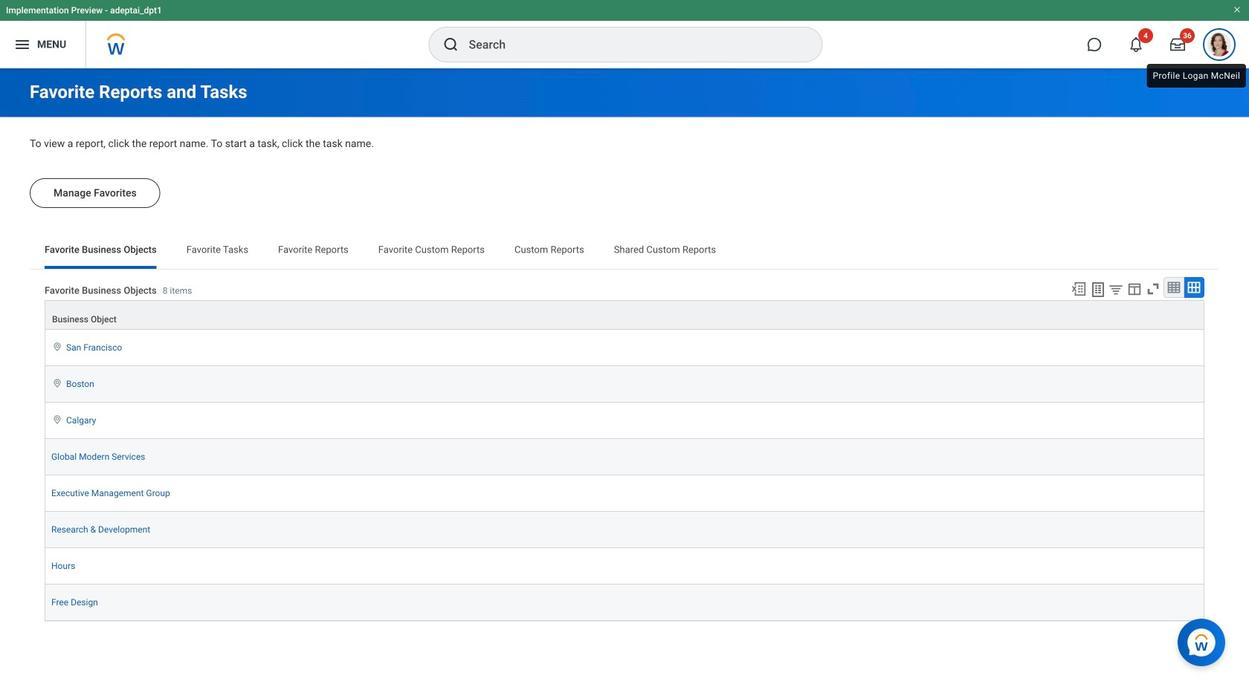 Task type: describe. For each thing, give the bounding box(es) containing it.
inbox large image
[[1170, 37, 1185, 52]]

fullscreen image
[[1145, 281, 1161, 297]]

Search Workday  search field
[[469, 28, 791, 61]]

notifications large image
[[1129, 37, 1143, 52]]

export to excel image
[[1071, 281, 1087, 297]]

click to view/edit grid preferences image
[[1126, 281, 1143, 297]]

table image
[[1166, 280, 1181, 295]]

2 location image from the top
[[51, 379, 63, 389]]



Task type: vqa. For each thing, say whether or not it's contained in the screenshot.
JUSTIFY icon
yes



Task type: locate. For each thing, give the bounding box(es) containing it.
row
[[45, 300, 1204, 330]]

close environment banner image
[[1233, 5, 1242, 14]]

location image
[[51, 342, 63, 353], [51, 379, 63, 389], [51, 415, 63, 425]]

2 vertical spatial location image
[[51, 415, 63, 425]]

select to filter grid data image
[[1108, 282, 1124, 297]]

1 vertical spatial location image
[[51, 379, 63, 389]]

0 vertical spatial location image
[[51, 342, 63, 353]]

banner
[[0, 0, 1249, 68]]

export to worksheets image
[[1089, 281, 1107, 299]]

3 location image from the top
[[51, 415, 63, 425]]

search image
[[442, 36, 460, 54]]

toolbar
[[1064, 277, 1204, 300]]

justify image
[[13, 36, 31, 54]]

expand table image
[[1187, 280, 1201, 295]]

tooltip
[[1144, 61, 1249, 91]]

main content
[[0, 68, 1249, 676]]

profile logan mcneil image
[[1207, 33, 1231, 60]]

tab list
[[30, 234, 1219, 269]]

1 location image from the top
[[51, 342, 63, 353]]



